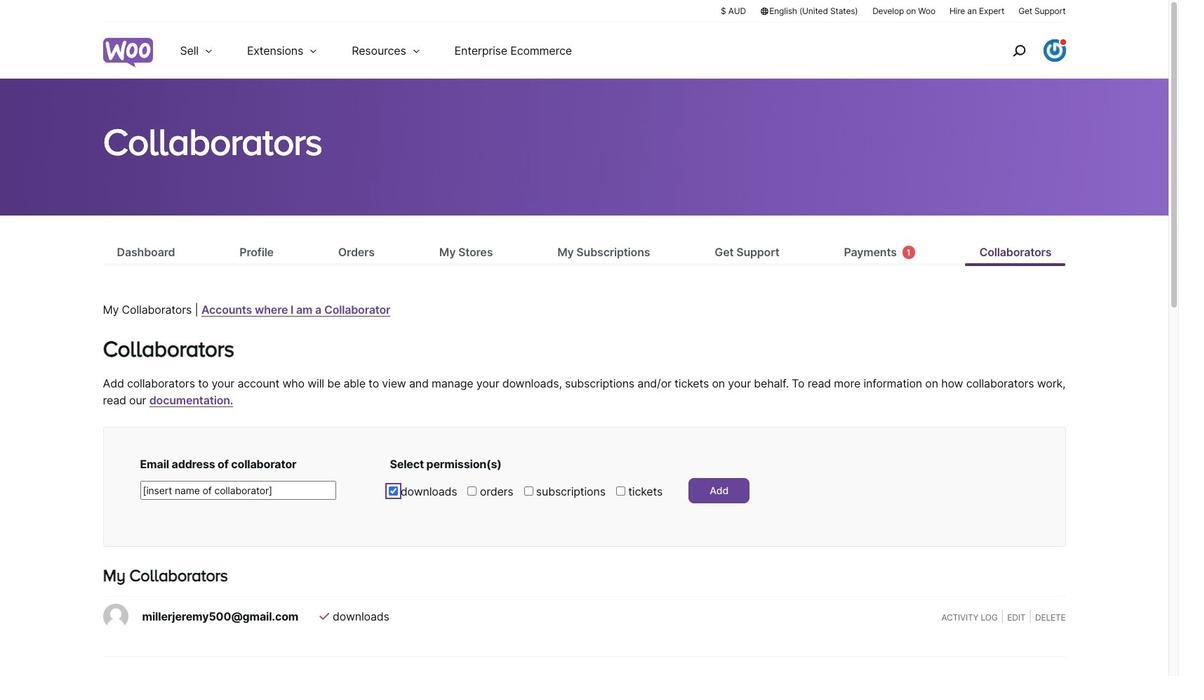Task type: describe. For each thing, give the bounding box(es) containing it.
service navigation menu element
[[983, 28, 1067, 73]]

search image
[[1008, 39, 1031, 62]]

open account menu image
[[1044, 39, 1067, 62]]



Task type: vqa. For each thing, say whether or not it's contained in the screenshot.
"Manage your store in a new browser tab" image
no



Task type: locate. For each thing, give the bounding box(es) containing it.
None checkbox
[[389, 487, 398, 496]]

None checkbox
[[468, 487, 477, 496], [524, 487, 533, 496], [617, 487, 626, 496], [468, 487, 477, 496], [524, 487, 533, 496], [617, 487, 626, 496]]

check image
[[320, 611, 329, 623]]



